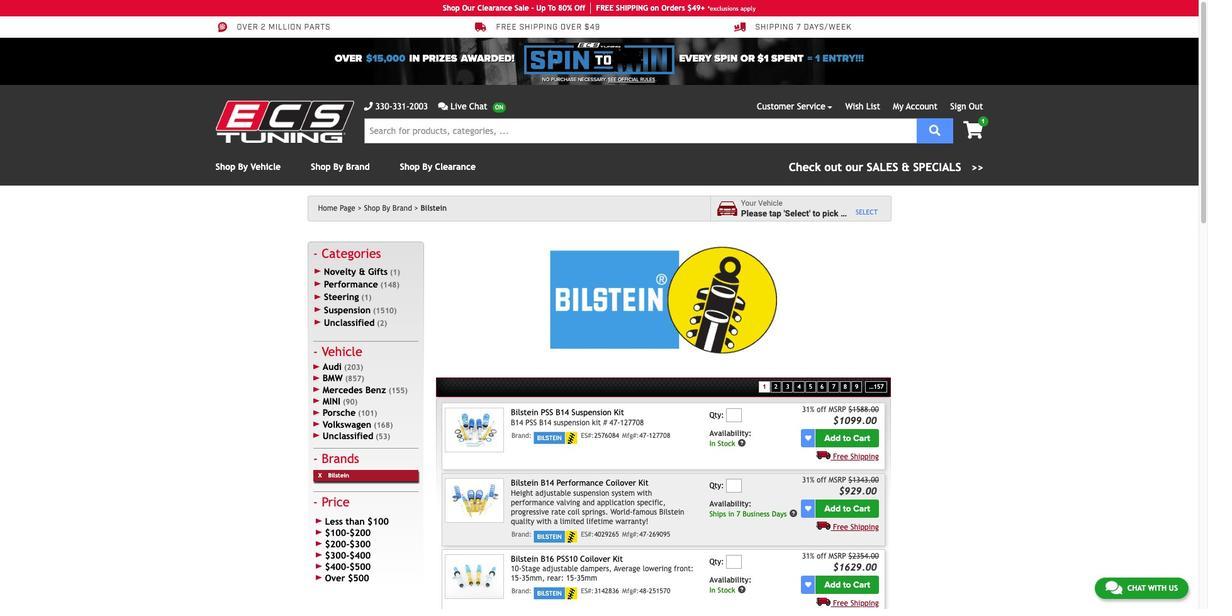 Task type: describe. For each thing, give the bounding box(es) containing it.
(203)
[[344, 363, 363, 372]]

$100-$200 link
[[313, 528, 419, 539]]

$49
[[585, 23, 601, 32]]

off
[[575, 4, 586, 13]]

0 vertical spatial vehicle
[[251, 162, 281, 172]]

categories
[[322, 246, 381, 261]]

127708 inside 'bilstein pss b14 suspension kit b14  pss b14 suspension kit # 47-127708'
[[620, 418, 644, 427]]

in for $1099.00
[[710, 439, 716, 448]]

$200
[[350, 528, 371, 538]]

add to wish list image for $929.00
[[805, 506, 812, 512]]

up
[[537, 4, 546, 13]]

qty: for $1099.00
[[710, 411, 724, 420]]

free for $1629.00
[[834, 599, 849, 608]]

live
[[451, 101, 467, 111]]

my account
[[893, 101, 938, 111]]

0 vertical spatial 1 link
[[954, 116, 989, 140]]

comments image
[[438, 102, 448, 111]]

valving
[[557, 498, 580, 507]]

add to cart for $1099.00
[[825, 433, 871, 444]]

free shipping image for $929.00
[[817, 521, 831, 530]]

coilover for $1629.00
[[580, 555, 611, 564]]

vehicle
[[848, 208, 875, 218]]

shipping 7 days/week
[[756, 23, 852, 32]]

select
[[856, 208, 878, 216]]

search image
[[930, 124, 941, 136]]

a inside the your vehicle please tap 'select' to pick a vehicle
[[841, 208, 846, 218]]

less
[[325, 516, 343, 527]]

kit for $929.00
[[639, 479, 649, 488]]

0 horizontal spatial 1 link
[[759, 381, 770, 393]]

shopping cart image
[[964, 122, 984, 139]]

add for $929.00
[[825, 504, 841, 514]]

shop by vehicle link
[[216, 162, 281, 172]]

bilstein for bilstein b16 pss10 coilover kit 10-stage adjustable dampers, average lowering front: 15-35mm, rear: 15-35mm
[[511, 555, 539, 564]]

qty: for $1629.00
[[710, 558, 724, 567]]

6
[[821, 383, 824, 390]]

$15,000
[[366, 52, 406, 65]]

$929.00
[[839, 486, 877, 497]]

cart for $1099.00
[[854, 433, 871, 444]]

mini
[[323, 396, 341, 407]]

on
[[651, 4, 659, 13]]

free for $929.00
[[834, 523, 849, 532]]

necessary.
[[578, 77, 607, 82]]

$1588.00
[[849, 406, 879, 414]]

Search text field
[[364, 118, 917, 144]]

sale
[[515, 4, 529, 13]]

tap
[[770, 208, 782, 218]]

1 vertical spatial chat
[[1128, 584, 1146, 593]]

service
[[797, 101, 826, 111]]

chat with us link
[[1095, 578, 1189, 599]]

apply
[[741, 5, 756, 12]]

(90)
[[343, 398, 358, 407]]

availability: for $1629.00
[[710, 576, 752, 585]]

1 horizontal spatial pss
[[541, 408, 554, 418]]

free shipping over $49 link
[[475, 21, 601, 33]]

es#3142836 - 48-251570 - bilstein b16 pss10 coilover kit - 10-stage adjustable dampers, average lowering front: 15-35mm, rear: 15-35mm - bilstein - audi volkswagen image
[[445, 555, 504, 599]]

$100-
[[325, 528, 350, 538]]

question sign image
[[790, 509, 798, 518]]

9 link
[[852, 381, 863, 393]]

bilstein for bilstein b14 performance coilover kit height adjustable suspension system with performance valving and application specific, progressive rate coil springs. world-famous bilstein quality with a limited lifetime warranty!
[[511, 479, 539, 488]]

question sign image for $1629.00
[[738, 585, 747, 594]]

purchase
[[551, 77, 577, 82]]

$200-
[[325, 539, 350, 550]]

bilstein - corporate logo image for $1629.00
[[534, 588, 578, 600]]

330-331-2003 link
[[364, 100, 428, 113]]

lifetime
[[587, 517, 614, 526]]

(53)
[[376, 432, 391, 441]]

msrp for $1629.00
[[829, 552, 847, 561]]

suspension inside bilstein b14 performance coilover kit height adjustable suspension system with performance valving and application specific, progressive rate coil springs. world-famous bilstein quality with a limited lifetime warranty!
[[574, 489, 610, 498]]

adjustable inside bilstein b16 pss10 coilover kit 10-stage adjustable dampers, average lowering front: 15-35mm, rear: 15-35mm
[[543, 565, 578, 574]]

rear:
[[547, 574, 564, 583]]

phone image
[[364, 102, 373, 111]]

brand: for $929.00
[[512, 530, 532, 538]]

9
[[856, 383, 859, 390]]

your vehicle please tap 'select' to pick a vehicle
[[741, 199, 875, 218]]

$400-
[[325, 562, 350, 572]]

$2354.00
[[849, 552, 879, 561]]

0 vertical spatial suspension
[[572, 408, 612, 418]]

0 horizontal spatial pss
[[526, 418, 537, 427]]

wish
[[846, 101, 864, 111]]

stock for $1629.00
[[718, 586, 736, 594]]

$1343.00
[[849, 476, 879, 485]]

vehicle inside vehicle audi (203) bmw (857) mercedes benz (155) mini (90) porsche (101) volkswagen (168) unclassified (53)
[[322, 344, 363, 359]]

mfg#: for $1099.00
[[622, 432, 639, 439]]

business
[[743, 510, 770, 518]]

kit for $1629.00
[[613, 555, 623, 564]]

customer service button
[[757, 100, 833, 113]]

bilstein - corporate logo image for $1099.00
[[534, 432, 578, 444]]

customer service
[[757, 101, 826, 111]]

0 vertical spatial $500
[[350, 562, 371, 572]]

front:
[[674, 565, 694, 574]]

$300-
[[325, 550, 350, 561]]

brand for home page
[[393, 204, 412, 213]]

over for over 2 million parts
[[237, 23, 259, 32]]

us
[[1170, 584, 1179, 593]]

0 vertical spatial chat
[[469, 101, 488, 111]]

parts
[[304, 23, 331, 32]]

0 vertical spatial kit
[[614, 408, 624, 418]]

(2)
[[377, 319, 387, 328]]

add to cart for $929.00
[[825, 504, 871, 514]]

by right page
[[382, 204, 390, 213]]

our
[[462, 4, 475, 13]]

(1510)
[[373, 306, 397, 315]]

please
[[741, 208, 767, 218]]

sales & specials
[[867, 161, 962, 174]]

shop by brand for shop by vehicle
[[311, 162, 370, 172]]

clearance for by
[[435, 162, 476, 172]]

2 vertical spatial 1
[[763, 383, 767, 390]]

shipping for $1099.00
[[851, 453, 879, 461]]

to for $929.00
[[843, 504, 851, 514]]

price
[[322, 495, 350, 509]]

'select'
[[784, 208, 811, 218]]

31% for $1629.00
[[802, 552, 815, 561]]

35mm
[[577, 574, 598, 583]]

free shipping image for $1629.00
[[817, 597, 831, 606]]

over 2 million parts
[[237, 23, 331, 32]]

48-
[[640, 588, 649, 595]]

rules
[[641, 77, 656, 82]]

es#: for $929.00
[[581, 530, 594, 538]]

add to wish list image for $1099.00
[[805, 435, 812, 442]]

availability: in stock for $1099.00
[[710, 429, 752, 448]]

performance inside bilstein b14 performance coilover kit height adjustable suspension system with performance valving and application specific, progressive rate coil springs. world-famous bilstein quality with a limited lifetime warranty!
[[557, 479, 604, 488]]

es#: for $1099.00
[[581, 432, 594, 439]]

80%
[[558, 4, 572, 13]]

bilstein - corporate logo image for $929.00
[[534, 530, 578, 543]]

vehicle inside the your vehicle please tap 'select' to pick a vehicle
[[759, 199, 783, 208]]

volkswagen
[[323, 419, 372, 430]]

0 vertical spatial (1)
[[390, 268, 400, 277]]

(857)
[[345, 375, 365, 384]]

& inside categories novelty & gifts (1) performance (148) steering (1) suspension (1510) unclassified (2)
[[359, 266, 365, 277]]

5 link
[[806, 381, 817, 393]]

1 horizontal spatial 1
[[816, 52, 820, 65]]

1 vertical spatial 1
[[982, 118, 985, 125]]

system
[[612, 489, 635, 498]]

in for prizes
[[409, 52, 420, 65]]

b16
[[541, 555, 554, 564]]

bilstein pss b14 suspension kit b14  pss b14 suspension kit # 47-127708
[[511, 408, 644, 427]]

ship
[[616, 4, 632, 13]]

availability: for $929.00
[[710, 500, 752, 509]]

to inside the your vehicle please tap 'select' to pick a vehicle
[[813, 208, 821, 218]]

10-
[[511, 565, 522, 574]]

0 horizontal spatial kit
[[592, 418, 601, 427]]

official
[[618, 77, 639, 82]]

days
[[772, 510, 787, 518]]

0 horizontal spatial (1)
[[362, 294, 372, 302]]

every
[[680, 52, 712, 65]]

stock for $1099.00
[[718, 439, 736, 448]]

ping
[[632, 4, 648, 13]]

brand: for $1629.00
[[512, 588, 532, 595]]

over
[[561, 23, 582, 32]]

to for $1099.00
[[843, 433, 851, 444]]

b14 inside bilstein b14 performance coilover kit height adjustable suspension system with performance valving and application specific, progressive rate coil springs. world-famous bilstein quality with a limited lifetime warranty!
[[541, 479, 554, 488]]

2 15- from the left
[[566, 574, 577, 583]]

add to wish list image
[[805, 582, 812, 588]]

4029265
[[595, 530, 619, 538]]

shipping for $929.00
[[851, 523, 879, 532]]

.
[[656, 77, 657, 82]]

es#2576084 - 47-127708 - bilstein pss b14 suspension kit - b14  pss b14 suspension kit # 47-127708 - bilstein - audi volkswagen image
[[445, 408, 504, 453]]

31% off msrp $2354.00 $1629.00
[[802, 552, 879, 573]]

over inside less than $100 $100-$200 $200-$300 $300-$400 $400-$500 over $500
[[325, 573, 345, 584]]

1 vertical spatial 127708
[[649, 432, 671, 439]]

brand for shop by vehicle
[[346, 162, 370, 172]]

1 vertical spatial suspension
[[554, 418, 590, 427]]

by down ecs tuning image
[[238, 162, 248, 172]]

ships
[[710, 510, 726, 518]]

free shipping for $1099.00
[[834, 453, 879, 461]]

shipping inside 'link'
[[756, 23, 795, 32]]



Task type: locate. For each thing, give the bounding box(es) containing it.
brand: for $1099.00
[[512, 432, 532, 439]]

3 msrp from the top
[[829, 552, 847, 561]]

height
[[511, 489, 533, 498]]

es#: for $1629.00
[[581, 588, 594, 595]]

2 link
[[771, 381, 782, 393]]

add to cart button down the $1099.00 on the right
[[816, 429, 879, 448]]

2 31% from the top
[[802, 476, 815, 485]]

msrp up the $1099.00 on the right
[[829, 406, 847, 414]]

1 msrp from the top
[[829, 406, 847, 414]]

shop by brand right page
[[364, 204, 412, 213]]

3 add to cart from the top
[[825, 580, 871, 590]]

2 add to cart from the top
[[825, 504, 871, 514]]

mfg#: down warranty!
[[622, 530, 639, 538]]

add down 31% off msrp $1588.00 $1099.00
[[825, 433, 841, 444]]

add down 31% off msrp $2354.00 $1629.00
[[825, 580, 841, 590]]

3 es#: from the top
[[581, 588, 594, 595]]

1 vertical spatial 2
[[775, 383, 778, 390]]

shipping up every spin or $1 spent = 1 entry!!!
[[756, 23, 795, 32]]

1 vertical spatial free shipping image
[[817, 521, 831, 530]]

1 free shipping image from the top
[[817, 451, 831, 460]]

es#: down 35mm
[[581, 588, 594, 595]]

1 vertical spatial brand
[[393, 204, 412, 213]]

1 vertical spatial 31%
[[802, 476, 815, 485]]

in left prizes
[[409, 52, 420, 65]]

off left $1343.00
[[817, 476, 827, 485]]

2 off from the top
[[817, 476, 827, 485]]

off inside 31% off msrp $2354.00 $1629.00
[[817, 552, 827, 561]]

1 vertical spatial es#:
[[581, 530, 594, 538]]

3
[[786, 383, 790, 390]]

famous
[[633, 508, 657, 517]]

cart for $929.00
[[854, 504, 871, 514]]

$1629.00
[[834, 562, 877, 573]]

1 vertical spatial stock
[[718, 586, 736, 594]]

msrp inside the 31% off msrp $1343.00 $929.00
[[829, 476, 847, 485]]

vehicle audi (203) bmw (857) mercedes benz (155) mini (90) porsche (101) volkswagen (168) unclassified (53)
[[322, 344, 408, 441]]

adjustable up rear: at the bottom left of page
[[543, 565, 578, 574]]

2 vertical spatial add
[[825, 580, 841, 590]]

benz
[[366, 385, 386, 395]]

bilstein up 'height' on the bottom of the page
[[511, 479, 539, 488]]

brands
[[322, 451, 359, 466]]

availability: in stock
[[710, 429, 752, 448], [710, 576, 752, 594]]

0 vertical spatial 127708
[[620, 418, 644, 427]]

adjustable inside bilstein b14 performance coilover kit height adjustable suspension system with performance valving and application specific, progressive rate coil springs. world-famous bilstein quality with a limited lifetime warranty!
[[536, 489, 571, 498]]

1 availability: from the top
[[710, 429, 752, 438]]

0 vertical spatial 1
[[816, 52, 820, 65]]

over $15,000 in prizes
[[335, 52, 457, 65]]

0 vertical spatial add to cart
[[825, 433, 871, 444]]

31% inside 31% off msrp $2354.00 $1629.00
[[802, 552, 815, 561]]

2 vertical spatial mfg#:
[[622, 588, 639, 595]]

3 cart from the top
[[854, 580, 871, 590]]

to for $1629.00
[[843, 580, 851, 590]]

clearance right our
[[478, 4, 513, 13]]

$100
[[368, 516, 389, 527]]

live chat link
[[438, 100, 506, 113]]

31% for $1099.00
[[802, 406, 815, 414]]

2 mfg#: from the top
[[622, 530, 639, 538]]

2 add to cart button from the top
[[816, 500, 879, 518]]

2 msrp from the top
[[829, 476, 847, 485]]

brand: right es#2576084 - 47-127708 - bilstein pss b14 suspension kit - b14  pss b14 suspension kit # 47-127708 - bilstein - audi volkswagen image
[[512, 432, 532, 439]]

1 vertical spatial in
[[710, 586, 716, 594]]

0 vertical spatial availability: in stock
[[710, 429, 752, 448]]

mfg#: left 48-
[[622, 588, 639, 595]]

2 bilstein - corporate logo image from the top
[[534, 530, 578, 543]]

2 in from the top
[[710, 586, 716, 594]]

0 vertical spatial add
[[825, 433, 841, 444]]

0 vertical spatial a
[[841, 208, 846, 218]]

1 vertical spatial cart
[[854, 504, 871, 514]]

1 vertical spatial qty:
[[710, 482, 724, 491]]

msrp inside 31% off msrp $2354.00 $1629.00
[[829, 552, 847, 561]]

3142836
[[595, 588, 619, 595]]

msrp up $929.00
[[829, 476, 847, 485]]

0 vertical spatial brand:
[[512, 432, 532, 439]]

31% inside 31% off msrp $1588.00 $1099.00
[[802, 406, 815, 414]]

page
[[340, 204, 356, 213]]

2 vertical spatial 31%
[[802, 552, 815, 561]]

0 vertical spatial &
[[902, 161, 910, 174]]

7 inside 'link'
[[797, 23, 802, 32]]

brand:
[[512, 432, 532, 439], [512, 530, 532, 538], [512, 588, 532, 595]]

1 horizontal spatial 2
[[775, 383, 778, 390]]

free up 31% off msrp $2354.00 $1629.00
[[834, 523, 849, 532]]

bilstein down specific,
[[660, 508, 685, 517]]

3 31% from the top
[[802, 552, 815, 561]]

with down progressive
[[537, 517, 552, 526]]

dampers,
[[581, 565, 612, 574]]

shop by brand for home page
[[364, 204, 412, 213]]

0 horizontal spatial kit
[[613, 555, 623, 564]]

7 left the business
[[737, 510, 741, 518]]

off
[[817, 406, 827, 414], [817, 476, 827, 485], [817, 552, 827, 561]]

my account link
[[893, 101, 938, 111]]

330-331-2003
[[376, 101, 428, 111]]

1 in from the top
[[710, 439, 716, 448]]

free shipping image
[[817, 451, 831, 460], [817, 521, 831, 530], [817, 597, 831, 606]]

cart for $1629.00
[[854, 580, 871, 590]]

free shipping down the $1629.00
[[834, 599, 879, 608]]

bilstein for bilstein pss b14 suspension kit b14  pss b14 suspension kit # 47-127708
[[511, 408, 539, 418]]

add for $1099.00
[[825, 433, 841, 444]]

1 vertical spatial add to cart button
[[816, 500, 879, 518]]

kit inside bilstein b16 pss10 coilover kit 10-stage adjustable dampers, average lowering front: 15-35mm, rear: 15-35mm
[[613, 555, 623, 564]]

0 vertical spatial in
[[409, 52, 420, 65]]

add to cart down the $1099.00 on the right
[[825, 433, 871, 444]]

3 brand: from the top
[[512, 588, 532, 595]]

clearance down the live
[[435, 162, 476, 172]]

add to cart down $929.00
[[825, 504, 871, 514]]

free down the shop our clearance sale - up to 80% off
[[496, 23, 517, 32]]

shipping for $1629.00
[[851, 599, 879, 608]]

spin
[[715, 52, 738, 65]]

bilstein down shop by clearance link
[[421, 204, 447, 213]]

1 vertical spatial question sign image
[[738, 585, 747, 594]]

3 free shipping image from the top
[[817, 597, 831, 606]]

1 15- from the left
[[511, 574, 522, 583]]

1 horizontal spatial 15-
[[566, 574, 577, 583]]

bilstein - corporate logo image down the bilstein pss b14 suspension kit link
[[534, 432, 578, 444]]

shipping up $1343.00
[[851, 453, 879, 461]]

spent
[[772, 52, 804, 65]]

0 horizontal spatial with
[[537, 517, 552, 526]]

shop by brand link right page
[[364, 204, 419, 213]]

2 es#: from the top
[[581, 530, 594, 538]]

1 mfg#: from the top
[[622, 432, 639, 439]]

0 vertical spatial cart
[[854, 433, 871, 444]]

*exclusions
[[708, 5, 739, 12]]

performance up steering
[[324, 279, 378, 290]]

8 link
[[840, 381, 851, 393]]

by down '2003'
[[423, 162, 433, 172]]

2 availability: in stock from the top
[[710, 576, 752, 594]]

None text field
[[727, 479, 742, 493]]

1 add to cart from the top
[[825, 433, 871, 444]]

3 add to cart button from the top
[[816, 576, 879, 594]]

add to wish list image
[[805, 435, 812, 442], [805, 506, 812, 512]]

$500
[[350, 562, 371, 572], [348, 573, 369, 584]]

ecs tuning 'spin to win' contest logo image
[[525, 43, 675, 74]]

7
[[797, 23, 802, 32], [833, 383, 836, 390], [737, 510, 741, 518]]

1 vertical spatial $500
[[348, 573, 369, 584]]

shipping up $2354.00
[[851, 523, 879, 532]]

3 add from the top
[[825, 580, 841, 590]]

1 horizontal spatial (1)
[[390, 268, 400, 277]]

lowering
[[643, 565, 672, 574]]

add to cart button for $1629.00
[[816, 576, 879, 594]]

330-
[[376, 101, 393, 111]]

3 bilstein - corporate logo image from the top
[[534, 588, 578, 600]]

3 qty: from the top
[[710, 558, 724, 567]]

add to cart button down the $1629.00
[[816, 576, 879, 594]]

sign
[[951, 101, 967, 111]]

0 horizontal spatial 127708
[[620, 418, 644, 427]]

1 right =
[[816, 52, 820, 65]]

application
[[597, 498, 635, 507]]

out
[[969, 101, 984, 111]]

msrp for $929.00
[[829, 476, 847, 485]]

2 horizontal spatial vehicle
[[759, 199, 783, 208]]

2 left million
[[261, 23, 266, 32]]

free inside 'link'
[[496, 23, 517, 32]]

off down the 6 link
[[817, 406, 827, 414]]

off inside 31% off msrp $1588.00 $1099.00
[[817, 406, 827, 414]]

47- right 2576084 on the bottom of page
[[640, 432, 649, 439]]

over for over $15,000 in prizes
[[335, 52, 362, 65]]

2 brand: from the top
[[512, 530, 532, 538]]

None text field
[[727, 409, 742, 423], [727, 555, 742, 569], [727, 409, 742, 423], [727, 555, 742, 569]]

add
[[825, 433, 841, 444], [825, 504, 841, 514], [825, 580, 841, 590]]

(1) up suspension
[[362, 294, 372, 302]]

vehicle
[[251, 162, 281, 172], [759, 199, 783, 208], [322, 344, 363, 359]]

add to cart for $1629.00
[[825, 580, 871, 590]]

bilstein right es#2576084 - 47-127708 - bilstein pss b14 suspension kit - b14  pss b14 suspension kit # 47-127708 - bilstein - audi volkswagen image
[[511, 408, 539, 418]]

off inside the 31% off msrp $1343.00 $929.00
[[817, 476, 827, 485]]

2 cart from the top
[[854, 504, 871, 514]]

251570
[[649, 588, 671, 595]]

add for $1629.00
[[825, 580, 841, 590]]

suspension up the #
[[572, 408, 612, 418]]

off for $929.00
[[817, 476, 827, 485]]

msrp for $1099.00
[[829, 406, 847, 414]]

1 link down sign out
[[954, 116, 989, 140]]

1 left "2" link
[[763, 383, 767, 390]]

performance
[[511, 498, 555, 507]]

2 stock from the top
[[718, 586, 736, 594]]

1 add to cart button from the top
[[816, 429, 879, 448]]

0 vertical spatial stock
[[718, 439, 736, 448]]

1 vertical spatial vehicle
[[759, 199, 783, 208]]

31% inside the 31% off msrp $1343.00 $929.00
[[802, 476, 815, 485]]

2 vertical spatial availability:
[[710, 576, 752, 585]]

add to cart button for $1099.00
[[816, 429, 879, 448]]

1 stock from the top
[[718, 439, 736, 448]]

0 horizontal spatial clearance
[[435, 162, 476, 172]]

shop by brand link for home page
[[364, 204, 419, 213]]

availability: for $1099.00
[[710, 429, 752, 438]]

0 vertical spatial 47-
[[610, 418, 620, 427]]

2 vertical spatial add to cart button
[[816, 576, 879, 594]]

2 question sign image from the top
[[738, 585, 747, 594]]

shop inside shop our clearance sale - up to 80% off link
[[443, 4, 460, 13]]

over left million
[[237, 23, 259, 32]]

& right sales
[[902, 161, 910, 174]]

in inside "availability: ships in 7 business days"
[[729, 510, 735, 518]]

2 vertical spatial over
[[325, 573, 345, 584]]

2 horizontal spatial 7
[[833, 383, 836, 390]]

47- right the #
[[610, 418, 620, 427]]

coilover
[[606, 479, 636, 488], [580, 555, 611, 564]]

1 horizontal spatial 127708
[[649, 432, 671, 439]]

2 vertical spatial bilstein - corporate logo image
[[534, 588, 578, 600]]

47- down warranty!
[[640, 530, 649, 538]]

4 link
[[794, 381, 805, 393]]

in right ships at the right
[[729, 510, 735, 518]]

with
[[637, 489, 652, 498], [537, 517, 552, 526], [1149, 584, 1167, 593]]

7 left days/week
[[797, 23, 802, 32]]

1 horizontal spatial &
[[902, 161, 910, 174]]

0 vertical spatial question sign image
[[738, 439, 747, 448]]

unclassified inside vehicle audi (203) bmw (857) mercedes benz (155) mini (90) porsche (101) volkswagen (168) unclassified (53)
[[323, 431, 373, 441]]

bilstein
[[421, 204, 447, 213], [511, 408, 539, 418], [328, 472, 349, 479], [511, 479, 539, 488], [660, 508, 685, 517], [511, 555, 539, 564]]

#
[[604, 418, 608, 427]]

47- for $1099.00
[[640, 432, 649, 439]]

1 vertical spatial 7
[[833, 383, 836, 390]]

specific,
[[637, 498, 666, 507]]

see
[[608, 77, 617, 82]]

to left pick
[[813, 208, 821, 218]]

brands x bilstein
[[318, 451, 359, 479]]

customer
[[757, 101, 795, 111]]

2 qty: from the top
[[710, 482, 724, 491]]

add to cart down the $1629.00
[[825, 580, 871, 590]]

shop our clearance sale - up to 80% off link
[[443, 3, 591, 14]]

gifts
[[368, 266, 388, 277]]

orders
[[662, 4, 685, 13]]

1 vertical spatial shop by brand link
[[364, 204, 419, 213]]

1 off from the top
[[817, 406, 827, 414]]

a inside bilstein b14 performance coilover kit height adjustable suspension system with performance valving and application specific, progressive rate coil springs. world-famous bilstein quality with a limited lifetime warranty!
[[554, 517, 558, 526]]

1 free shipping from the top
[[834, 453, 879, 461]]

bilstein up stage
[[511, 555, 539, 564]]

1 horizontal spatial performance
[[557, 479, 604, 488]]

3 mfg#: from the top
[[622, 588, 639, 595]]

vehicle down ecs tuning image
[[251, 162, 281, 172]]

mfg#: right 2576084 on the bottom of page
[[622, 432, 639, 439]]

2 add to wish list image from the top
[[805, 506, 812, 512]]

(155)
[[389, 386, 408, 395]]

0 horizontal spatial performance
[[324, 279, 378, 290]]

31% down 5 link
[[802, 406, 815, 414]]

2 vertical spatial qty:
[[710, 558, 724, 567]]

to down the $1629.00
[[843, 580, 851, 590]]

1 vertical spatial &
[[359, 266, 365, 277]]

free shipping for $1629.00
[[834, 599, 879, 608]]

categories novelty & gifts (1) performance (148) steering (1) suspension (1510) unclassified (2)
[[322, 246, 400, 328]]

31% off msrp $1588.00 $1099.00
[[802, 406, 879, 426]]

(1) up (148)
[[390, 268, 400, 277]]

shipping down the $1629.00
[[851, 599, 879, 608]]

limited
[[560, 517, 584, 526]]

1 es#: from the top
[[581, 432, 594, 439]]

0 vertical spatial shop by brand
[[311, 162, 370, 172]]

0 vertical spatial with
[[637, 489, 652, 498]]

3 off from the top
[[817, 552, 827, 561]]

&
[[902, 161, 910, 174], [359, 266, 365, 277]]

to down $929.00
[[843, 504, 851, 514]]

progressive
[[511, 508, 549, 517]]

1 horizontal spatial a
[[841, 208, 846, 218]]

question sign image for $1099.00
[[738, 439, 747, 448]]

1 vertical spatial availability: in stock
[[710, 576, 752, 594]]

2 free shipping from the top
[[834, 523, 879, 532]]

unclassified inside categories novelty & gifts (1) performance (148) steering (1) suspension (1510) unclassified (2)
[[324, 317, 375, 328]]

1 vertical spatial kit
[[592, 418, 601, 427]]

2 availability: from the top
[[710, 500, 752, 509]]

coilover for $929.00
[[606, 479, 636, 488]]

cart down the $1629.00
[[854, 580, 871, 590]]

0 horizontal spatial brand
[[346, 162, 370, 172]]

add to wish list image right question sign image
[[805, 506, 812, 512]]

es#4029265 - 47-269095 - bilstein b14 performance coilover kit - height adjustable suspension system with performance valving and application specific, progressive rate coil springs. world-famous bilstein quality with a limited lifetime warranty! - bilstein - bmw image
[[445, 479, 504, 523]]

suspension up and
[[574, 489, 610, 498]]

availability: inside "availability: ships in 7 business days"
[[710, 500, 752, 509]]

2 vertical spatial cart
[[854, 580, 871, 590]]

1 add from the top
[[825, 433, 841, 444]]

bilstein - corporate logo image
[[534, 432, 578, 444], [534, 530, 578, 543], [534, 588, 578, 600]]

bilstein b16 pss10 coilover kit link
[[511, 555, 623, 564]]

coilover inside bilstein b16 pss10 coilover kit 10-stage adjustable dampers, average lowering front: 15-35mm, rear: 15-35mm
[[580, 555, 611, 564]]

clearance
[[478, 4, 513, 13], [435, 162, 476, 172]]

5
[[809, 383, 813, 390]]

0 vertical spatial unclassified
[[324, 317, 375, 328]]

1 vertical spatial bilstein - corporate logo image
[[534, 530, 578, 543]]

1 brand: from the top
[[512, 432, 532, 439]]

es#: down lifetime
[[581, 530, 594, 538]]

0 vertical spatial 7
[[797, 23, 802, 32]]

es#: 3142836 mfg#: 48-251570
[[581, 588, 671, 595]]

2 vertical spatial off
[[817, 552, 827, 561]]

bilstein inside 'bilstein pss b14 suspension kit b14  pss b14 suspension kit # 47-127708'
[[511, 408, 539, 418]]

127708 up es#: 2576084 mfg#: 47-127708
[[620, 418, 644, 427]]

7 left 8
[[833, 383, 836, 390]]

shop by brand link
[[311, 162, 370, 172], [364, 204, 419, 213]]

2 add from the top
[[825, 504, 841, 514]]

2 vertical spatial with
[[1149, 584, 1167, 593]]

0 vertical spatial brand
[[346, 162, 370, 172]]

free shipping for $929.00
[[834, 523, 879, 532]]

1 qty: from the top
[[710, 411, 724, 420]]

4
[[798, 383, 801, 390]]

0 horizontal spatial 2
[[261, 23, 266, 32]]

0 vertical spatial over
[[237, 23, 259, 32]]

& left gifts
[[359, 266, 365, 277]]

ecs tuning image
[[216, 101, 354, 143]]

with inside chat with us link
[[1149, 584, 1167, 593]]

off for $1629.00
[[817, 552, 827, 561]]

availability: in stock for $1629.00
[[710, 576, 752, 594]]

1 vertical spatial unclassified
[[323, 431, 373, 441]]

2 horizontal spatial with
[[1149, 584, 1167, 593]]

add to cart button for $929.00
[[816, 500, 879, 518]]

1 cart from the top
[[854, 433, 871, 444]]

off for $1099.00
[[817, 406, 827, 414]]

kit up es#: 2576084 mfg#: 47-127708
[[614, 408, 624, 418]]

bilstein for bilstein
[[421, 204, 447, 213]]

2 vertical spatial suspension
[[574, 489, 610, 498]]

bilstein down 'brands'
[[328, 472, 349, 479]]

entry!!!
[[823, 52, 864, 65]]

pick
[[823, 208, 839, 218]]

2 vertical spatial brand:
[[512, 588, 532, 595]]

3 link
[[783, 381, 793, 393]]

2 vertical spatial vehicle
[[322, 344, 363, 359]]

in for 7
[[729, 510, 735, 518]]

127708 right 2576084 on the bottom of page
[[649, 432, 671, 439]]

1 bilstein - corporate logo image from the top
[[534, 432, 578, 444]]

free for $1099.00
[[834, 453, 849, 461]]

free shipping up $2354.00
[[834, 523, 879, 532]]

0 vertical spatial 2
[[261, 23, 266, 32]]

cart down $929.00
[[854, 504, 871, 514]]

comments image
[[1106, 580, 1123, 596]]

suspension down the bilstein pss b14 suspension kit link
[[554, 418, 590, 427]]

your
[[741, 199, 757, 208]]

shop by brand link for shop by vehicle
[[311, 162, 370, 172]]

add to wish list image down 31% off msrp $1588.00 $1099.00
[[805, 435, 812, 442]]

shipping 7 days/week link
[[734, 21, 852, 33]]

0 vertical spatial add to cart button
[[816, 429, 879, 448]]

47- inside 'bilstein pss b14 suspension kit b14  pss b14 suspension kit # 47-127708'
[[610, 418, 620, 427]]

0 vertical spatial free shipping image
[[817, 451, 831, 460]]

31% off msrp $1343.00 $929.00
[[802, 476, 879, 497]]

with left the us
[[1149, 584, 1167, 593]]

0 vertical spatial bilstein - corporate logo image
[[534, 432, 578, 444]]

by
[[238, 162, 248, 172], [334, 162, 344, 172], [423, 162, 433, 172], [382, 204, 390, 213]]

unclassified
[[324, 317, 375, 328], [323, 431, 373, 441]]

31% up add to wish list image
[[802, 552, 815, 561]]

cart down the $1099.00 on the right
[[854, 433, 871, 444]]

0 horizontal spatial 15-
[[511, 574, 522, 583]]

1 vertical spatial brand:
[[512, 530, 532, 538]]

coilover up system on the right bottom of the page
[[606, 479, 636, 488]]

shipping
[[756, 23, 795, 32], [851, 453, 879, 461], [851, 523, 879, 532], [851, 599, 879, 608]]

1 vertical spatial availability:
[[710, 500, 752, 509]]

average
[[614, 565, 641, 574]]

31% left $1343.00
[[802, 476, 815, 485]]

31% for $929.00
[[802, 476, 815, 485]]

2 vertical spatial es#:
[[581, 588, 594, 595]]

brand up page
[[346, 162, 370, 172]]

unclassified down suspension
[[324, 317, 375, 328]]

bilstein - corporate logo image down rear: at the bottom left of page
[[534, 588, 578, 600]]

es#: 4029265 mfg#: 47-269095
[[581, 530, 671, 538]]

1 availability: in stock from the top
[[710, 429, 752, 448]]

add to cart
[[825, 433, 871, 444], [825, 504, 871, 514], [825, 580, 871, 590]]

1 vertical spatial over
[[335, 52, 362, 65]]

in for $1629.00
[[710, 586, 716, 594]]

0 vertical spatial add to wish list image
[[805, 435, 812, 442]]

over left $15,000
[[335, 52, 362, 65]]

audi
[[323, 361, 342, 372]]

1 horizontal spatial kit
[[614, 408, 624, 418]]

brand: down 35mm,
[[512, 588, 532, 595]]

1 horizontal spatial 7
[[797, 23, 802, 32]]

qty: for $929.00
[[710, 482, 724, 491]]

1 vertical spatial shop by brand
[[364, 204, 412, 213]]

bmw
[[323, 373, 343, 384]]

bilstein inside bilstein b16 pss10 coilover kit 10-stage adjustable dampers, average lowering front: 15-35mm, rear: 15-35mm
[[511, 555, 539, 564]]

add down the 31% off msrp $1343.00 $929.00
[[825, 504, 841, 514]]

by up home page link
[[334, 162, 344, 172]]

performance inside categories novelty & gifts (1) performance (148) steering (1) suspension (1510) unclassified (2)
[[324, 279, 378, 290]]

1 vertical spatial clearance
[[435, 162, 476, 172]]

shop by brand link up home page link
[[311, 162, 370, 172]]

15- down 10-
[[511, 574, 522, 583]]

coilover inside bilstein b14 performance coilover kit height adjustable suspension system with performance valving and application specific, progressive rate coil springs. world-famous bilstein quality with a limited lifetime warranty!
[[606, 479, 636, 488]]

chat right the live
[[469, 101, 488, 111]]

free shipping image up the 31% off msrp $1343.00 $929.00
[[817, 451, 831, 460]]

3 availability: from the top
[[710, 576, 752, 585]]

stage
[[522, 565, 540, 574]]

es#:
[[581, 432, 594, 439], [581, 530, 594, 538], [581, 588, 594, 595]]

0 horizontal spatial &
[[359, 266, 365, 277]]

(101)
[[358, 409, 377, 418]]

free shipping image up 31% off msrp $2354.00 $1629.00
[[817, 521, 831, 530]]

bilstein b14 performance coilover kit link
[[511, 479, 649, 488]]

0 horizontal spatial 7
[[737, 510, 741, 518]]

1 horizontal spatial brand
[[393, 204, 412, 213]]

no purchase necessary. see official rules .
[[543, 77, 657, 82]]

1 add to wish list image from the top
[[805, 435, 812, 442]]

kit up specific,
[[639, 479, 649, 488]]

bilstein inside brands x bilstein
[[328, 472, 349, 479]]

a down rate
[[554, 517, 558, 526]]

7 inside "availability: ships in 7 business days"
[[737, 510, 741, 518]]

mfg#:
[[622, 432, 639, 439], [622, 530, 639, 538], [622, 588, 639, 595]]

brand down shop by clearance link
[[393, 204, 412, 213]]

es#: left 2576084 on the bottom of page
[[581, 432, 594, 439]]

0 vertical spatial availability:
[[710, 429, 752, 438]]

shop by vehicle
[[216, 162, 281, 172]]

2 left 3
[[775, 383, 778, 390]]

brand: down quality on the left bottom of page
[[512, 530, 532, 538]]

bilstein b16 pss10 coilover kit 10-stage adjustable dampers, average lowering front: 15-35mm, rear: 15-35mm
[[511, 555, 694, 583]]

kit inside bilstein b14 performance coilover kit height adjustable suspension system with performance valving and application specific, progressive rate coil springs. world-famous bilstein quality with a limited lifetime warranty!
[[639, 479, 649, 488]]

1 vertical spatial 1 link
[[759, 381, 770, 393]]

(168)
[[374, 421, 393, 430]]

1 31% from the top
[[802, 406, 815, 414]]

mfg#: for $1629.00
[[622, 588, 639, 595]]

msrp up the $1629.00
[[829, 552, 847, 561]]

free shipping image for $1099.00
[[817, 451, 831, 460]]

vehicle up tap
[[759, 199, 783, 208]]

question sign image
[[738, 439, 747, 448], [738, 585, 747, 594]]

and
[[583, 498, 595, 507]]

1 question sign image from the top
[[738, 439, 747, 448]]

1 vertical spatial add to wish list image
[[805, 506, 812, 512]]

mfg#: for $929.00
[[622, 530, 639, 538]]

269095
[[649, 530, 671, 538]]

2 free shipping image from the top
[[817, 521, 831, 530]]

msrp inside 31% off msrp $1588.00 $1099.00
[[829, 406, 847, 414]]

free shipping up $1343.00
[[834, 453, 879, 461]]

clearance for our
[[478, 4, 513, 13]]

47- for $929.00
[[640, 530, 649, 538]]

3 free shipping from the top
[[834, 599, 879, 608]]

vehicle up 'audi'
[[322, 344, 363, 359]]

1 horizontal spatial vehicle
[[322, 344, 363, 359]]



Task type: vqa. For each thing, say whether or not it's contained in the screenshot.
Star icon
no



